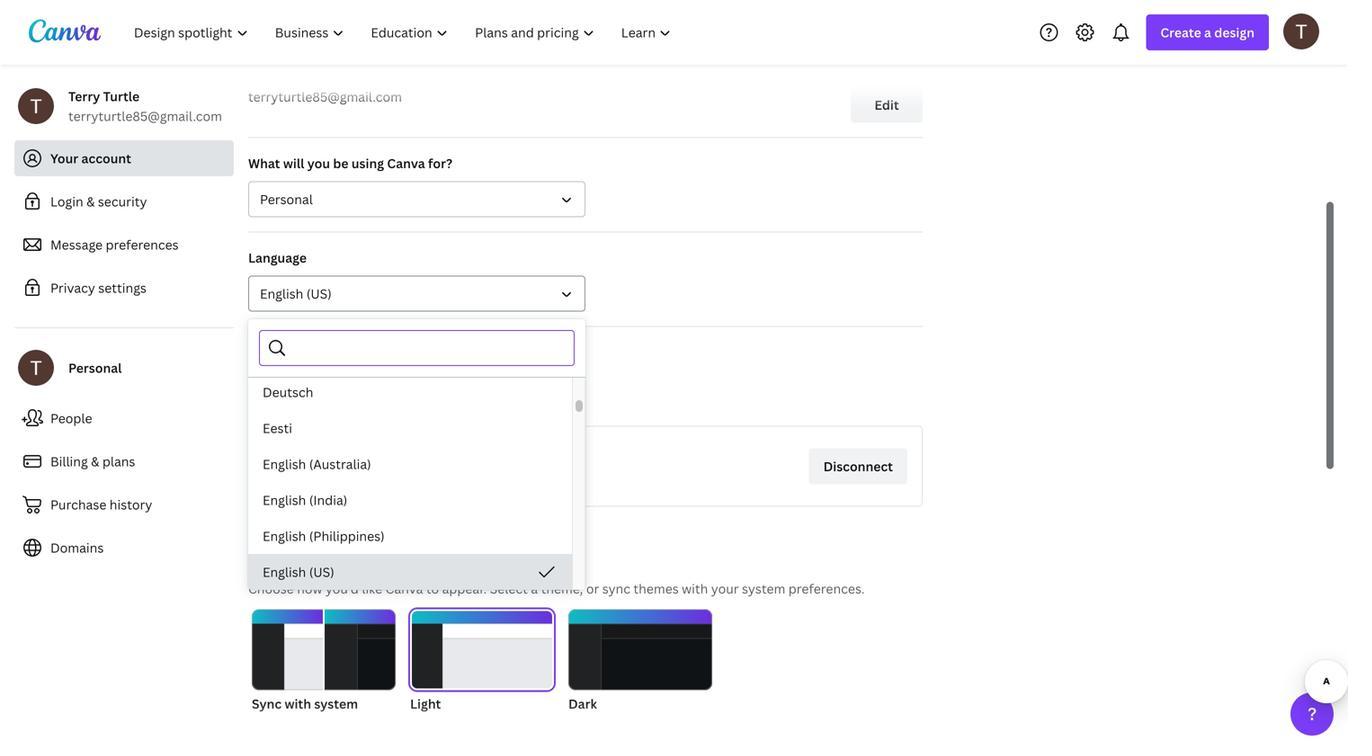 Task type: describe. For each thing, give the bounding box(es) containing it.
eesti option
[[248, 410, 572, 446]]

english (philippines) option
[[248, 518, 572, 554]]

privacy settings
[[50, 279, 147, 296]]

english for english (us) button
[[260, 285, 304, 302]]

top level navigation element
[[122, 14, 687, 50]]

dark
[[569, 696, 597, 713]]

connected
[[248, 344, 316, 361]]

(philippines)
[[309, 528, 385, 545]]

using
[[352, 155, 384, 172]]

english (australia) option
[[248, 446, 572, 482]]

purchase history link
[[14, 487, 234, 523]]

message
[[50, 236, 103, 253]]

deutsch button
[[248, 374, 572, 410]]

what will you be using canva for?
[[248, 155, 453, 172]]

with inside button
[[285, 696, 311, 713]]

connected social accounts
[[248, 344, 414, 361]]

eesti button
[[248, 410, 572, 446]]

design
[[1215, 24, 1255, 41]]

canva for what
[[387, 155, 425, 172]]

edit
[[875, 96, 900, 113]]

purchase
[[50, 496, 107, 513]]

disconnect button
[[809, 449, 908, 485]]

or
[[586, 580, 600, 597]]

(australia)
[[309, 456, 371, 473]]

billing
[[50, 453, 88, 470]]

language
[[248, 249, 307, 266]]

that
[[303, 393, 328, 410]]

preferences
[[106, 236, 179, 253]]

be
[[333, 155, 349, 172]]

accounts
[[357, 344, 414, 361]]

& for login
[[86, 193, 95, 210]]

canva for theme
[[386, 580, 423, 597]]

to right in
[[432, 393, 445, 410]]

a inside theme choose how you'd like canva to appear. select a theme, or sync themes with your system preferences.
[[531, 580, 538, 597]]

privacy
[[50, 279, 95, 296]]

themes
[[634, 580, 679, 597]]

english (india) option
[[248, 482, 572, 518]]

system inside button
[[314, 696, 358, 713]]

english (philippines)
[[263, 528, 385, 545]]

use
[[356, 393, 378, 410]]

1 vertical spatial personal
[[68, 359, 122, 377]]

with inside theme choose how you'd like canva to appear. select a theme, or sync themes with your system preferences.
[[682, 580, 708, 597]]

create
[[1161, 24, 1202, 41]]

Dark button
[[569, 610, 713, 714]]

0 vertical spatial terryturtle85@gmail.com
[[248, 88, 402, 105]]

appear.
[[442, 580, 487, 597]]

services
[[248, 393, 300, 410]]

0 horizontal spatial terryturtle85@gmail.com
[[68, 108, 222, 125]]

billing & plans
[[50, 453, 135, 470]]

(us) inside button
[[309, 564, 334, 581]]

english down english (philippines)
[[263, 564, 306, 581]]

english (australia)
[[263, 456, 371, 473]]

message preferences link
[[14, 227, 234, 263]]

security
[[98, 193, 147, 210]]

select
[[490, 580, 528, 597]]

english for the english (philippines) button
[[263, 528, 306, 545]]

your account
[[50, 150, 131, 167]]

settings
[[98, 279, 147, 296]]



Task type: vqa. For each thing, say whether or not it's contained in the screenshot.
2nd Tap from the bottom of the page
no



Task type: locate. For each thing, give the bounding box(es) containing it.
canva right in
[[448, 393, 486, 410]]

english for english (india) button
[[263, 492, 306, 509]]

in
[[418, 393, 429, 410]]

a left design
[[1205, 24, 1212, 41]]

log
[[397, 393, 415, 410]]

1 vertical spatial &
[[91, 453, 99, 470]]

english (us) down english (philippines)
[[263, 564, 334, 581]]

to
[[381, 393, 394, 410], [432, 393, 445, 410], [426, 580, 439, 597]]

like
[[362, 580, 383, 597]]

a
[[1205, 24, 1212, 41], [531, 580, 538, 597]]

a inside dropdown button
[[1205, 24, 1212, 41]]

privacy settings link
[[14, 270, 234, 306]]

0 vertical spatial (us)
[[307, 285, 332, 302]]

for?
[[428, 155, 453, 172]]

1 vertical spatial (us)
[[309, 564, 334, 581]]

personal
[[260, 191, 313, 208], [68, 359, 122, 377]]

english (australia) button
[[248, 446, 572, 482]]

english for english (australia) button on the left bottom
[[263, 456, 306, 473]]

terryturtle85@gmail.com
[[248, 88, 402, 105], [68, 108, 222, 125]]

login & security link
[[14, 184, 234, 220]]

(us) down language
[[307, 285, 332, 302]]

plans
[[102, 453, 135, 470]]

personal up people
[[68, 359, 122, 377]]

sync
[[603, 580, 631, 597]]

google
[[328, 450, 372, 467]]

you for that
[[331, 393, 353, 410]]

canva left for?
[[387, 155, 425, 172]]

(us) inside button
[[307, 285, 332, 302]]

& left plans
[[91, 453, 99, 470]]

0 vertical spatial you
[[307, 155, 330, 172]]

disconnect
[[824, 458, 893, 475]]

people link
[[14, 400, 234, 436]]

(us)
[[307, 285, 332, 302], [309, 564, 334, 581]]

terry turtle terryturtle85@gmail.com
[[68, 88, 222, 125]]

edit button
[[851, 87, 923, 123]]

1 vertical spatial a
[[531, 580, 538, 597]]

(india)
[[309, 492, 348, 509]]

theme
[[248, 550, 302, 572]]

terryturtle85@gmail.com down turtle
[[68, 108, 222, 125]]

to left log
[[381, 393, 394, 410]]

a right select
[[531, 580, 538, 597]]

1 vertical spatial system
[[314, 696, 358, 713]]

history
[[110, 496, 152, 513]]

1 vertical spatial you
[[331, 393, 353, 410]]

you'd
[[326, 580, 359, 597]]

english (philippines) button
[[248, 518, 572, 554]]

1 vertical spatial terryturtle85@gmail.com
[[68, 108, 222, 125]]

0 horizontal spatial a
[[531, 580, 538, 597]]

billing & plans link
[[14, 444, 234, 480]]

theme choose how you'd like canva to appear. select a theme, or sync themes with your system preferences.
[[248, 550, 865, 597]]

you left use
[[331, 393, 353, 410]]

choose
[[248, 580, 294, 597]]

english down language
[[260, 285, 304, 302]]

with right sync
[[285, 696, 311, 713]]

your account link
[[14, 140, 234, 176]]

english down eesti
[[263, 456, 306, 473]]

english (us)
[[260, 285, 332, 302], [263, 564, 334, 581]]

deutsch option
[[248, 374, 572, 410]]

canva right like
[[386, 580, 423, 597]]

1 horizontal spatial personal
[[260, 191, 313, 208]]

canva inside theme choose how you'd like canva to appear. select a theme, or sync themes with your system preferences.
[[386, 580, 423, 597]]

you
[[307, 155, 330, 172], [331, 393, 353, 410]]

None search field
[[295, 331, 563, 365]]

sync
[[252, 696, 282, 713]]

to left appear.
[[426, 580, 439, 597]]

what
[[248, 155, 280, 172]]

0 vertical spatial canva
[[387, 155, 425, 172]]

with left your
[[682, 580, 708, 597]]

system right sync
[[314, 696, 358, 713]]

eesti
[[263, 420, 292, 437]]

0 horizontal spatial with
[[285, 696, 311, 713]]

preferences.
[[789, 580, 865, 597]]

english (us) inside english (us) button
[[263, 564, 334, 581]]

purchase history
[[50, 496, 152, 513]]

english (us) option
[[248, 554, 572, 590]]

1 vertical spatial english (us)
[[263, 564, 334, 581]]

system right your
[[742, 580, 786, 597]]

english (india)
[[263, 492, 348, 509]]

personal down will
[[260, 191, 313, 208]]

english left (india)
[[263, 492, 306, 509]]

english (india) button
[[248, 482, 572, 518]]

english (us) button
[[248, 554, 572, 590]]

login & security
[[50, 193, 147, 210]]

social
[[319, 344, 354, 361]]

system
[[742, 580, 786, 597], [314, 696, 358, 713]]

your
[[50, 150, 78, 167]]

&
[[86, 193, 95, 210], [91, 453, 99, 470]]

terryturtle85@gmail.com up be
[[248, 88, 402, 105]]

system inside theme choose how you'd like canva to appear. select a theme, or sync themes with your system preferences.
[[742, 580, 786, 597]]

1 horizontal spatial terryturtle85@gmail.com
[[248, 88, 402, 105]]

& right "login"
[[86, 193, 95, 210]]

you for will
[[307, 155, 330, 172]]

message preferences
[[50, 236, 179, 253]]

domains link
[[14, 530, 234, 566]]

canva
[[387, 155, 425, 172], [448, 393, 486, 410], [386, 580, 423, 597]]

how
[[297, 580, 323, 597]]

your
[[712, 580, 739, 597]]

with
[[682, 580, 708, 597], [285, 696, 311, 713]]

0 vertical spatial personal
[[260, 191, 313, 208]]

1 horizontal spatial system
[[742, 580, 786, 597]]

login
[[50, 193, 83, 210]]

(us) down english (philippines)
[[309, 564, 334, 581]]

create a design button
[[1147, 14, 1270, 50]]

turtle
[[103, 88, 140, 105]]

account
[[81, 150, 131, 167]]

english (us) down language
[[260, 285, 332, 302]]

english
[[260, 285, 304, 302], [263, 456, 306, 473], [263, 492, 306, 509], [263, 528, 306, 545], [263, 564, 306, 581]]

Light button
[[410, 610, 554, 714]]

0 horizontal spatial system
[[314, 696, 358, 713]]

0 vertical spatial a
[[1205, 24, 1212, 41]]

domains
[[50, 539, 104, 557]]

theme,
[[541, 580, 583, 597]]

Language: English (US) button
[[248, 276, 586, 312]]

english up theme
[[263, 528, 306, 545]]

terry turtle image
[[1284, 13, 1320, 49]]

services that you use to log in to canva
[[248, 393, 486, 410]]

to inside theme choose how you'd like canva to appear. select a theme, or sync themes with your system preferences.
[[426, 580, 439, 597]]

0 vertical spatial system
[[742, 580, 786, 597]]

terry
[[68, 88, 100, 105]]

1 horizontal spatial with
[[682, 580, 708, 597]]

will
[[283, 155, 304, 172]]

0 vertical spatial with
[[682, 580, 708, 597]]

sync with system
[[252, 696, 358, 713]]

& for billing
[[91, 453, 99, 470]]

personal inside button
[[260, 191, 313, 208]]

Sync with system button
[[252, 610, 396, 714]]

0 horizontal spatial personal
[[68, 359, 122, 377]]

people
[[50, 410, 92, 427]]

1 vertical spatial canva
[[448, 393, 486, 410]]

english (us) inside english (us) button
[[260, 285, 332, 302]]

0 vertical spatial english (us)
[[260, 285, 332, 302]]

1 vertical spatial with
[[285, 696, 311, 713]]

0 vertical spatial &
[[86, 193, 95, 210]]

Personal button
[[248, 181, 586, 217]]

1 horizontal spatial a
[[1205, 24, 1212, 41]]

2 vertical spatial canva
[[386, 580, 423, 597]]

create a design
[[1161, 24, 1255, 41]]

deutsch
[[263, 384, 313, 401]]

you left be
[[307, 155, 330, 172]]

light
[[410, 696, 441, 713]]



